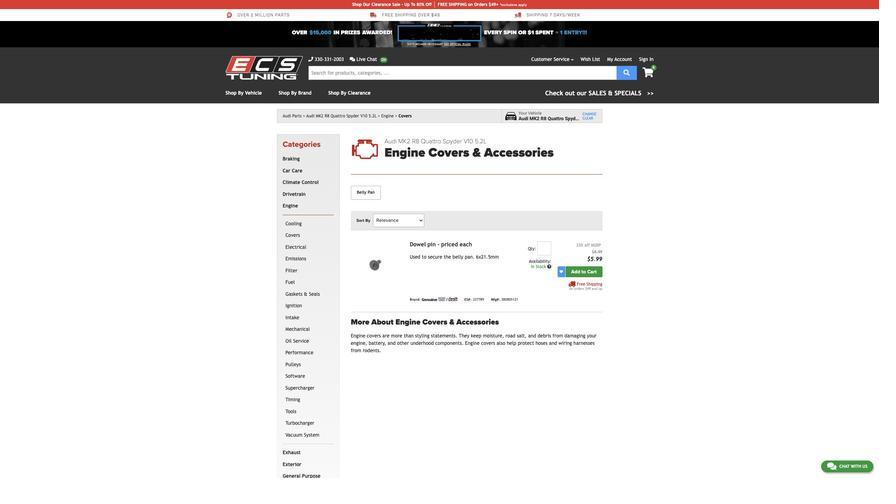 Task type: describe. For each thing, give the bounding box(es) containing it.
genuine volkswagen audi - corporate logo image
[[422, 298, 458, 301]]

Search text field
[[308, 66, 617, 80]]

official
[[450, 43, 462, 46]]

and inside free shipping on orders $49 and up
[[592, 287, 598, 291]]

1 vertical spatial engine link
[[281, 201, 332, 212]]

5.2l for audi mk2 r8 quattro spyder v10 5.2l engine covers & accessories
[[475, 138, 487, 145]]

climate control link
[[281, 177, 332, 189]]

or
[[518, 29, 527, 36]]

shop by brand
[[279, 90, 312, 96]]

0 horizontal spatial from
[[351, 348, 361, 354]]

add to wish list image
[[560, 270, 563, 274]]

car
[[283, 168, 291, 174]]

over for over $15,000 in prizes
[[292, 29, 307, 36]]

v10 inside your vehicle audi mk2 r8 quattro spyder v10 5.2l
[[581, 116, 590, 121]]

0 link
[[637, 65, 657, 78]]

change link
[[583, 112, 597, 116]]

3b0805121
[[502, 298, 518, 302]]

brand
[[298, 90, 312, 96]]

sign
[[639, 57, 648, 62]]

chat with us
[[840, 465, 868, 470]]

comments image
[[828, 463, 837, 471]]

turbocharger link
[[284, 418, 332, 430]]

cart
[[588, 269, 597, 275]]

spyder for audi mk2 r8 quattro spyder v10 5.2l engine covers & accessories
[[443, 138, 462, 145]]

orders
[[474, 2, 488, 7]]

to for secure
[[422, 254, 427, 260]]

service for oil service
[[293, 339, 309, 344]]

service for customer service
[[554, 57, 570, 62]]

about
[[372, 318, 394, 327]]

pan.
[[465, 254, 475, 260]]

spin
[[504, 29, 517, 36]]

drivetrain link
[[281, 189, 332, 201]]

pulleys
[[286, 362, 301, 368]]

audi inside your vehicle audi mk2 r8 quattro spyder v10 5.2l
[[519, 116, 529, 121]]

mk2 for audi mk2 r8 quattro spyder v10 5.2l
[[316, 114, 324, 119]]

ping
[[458, 2, 467, 7]]

dowel
[[410, 241, 426, 248]]

shipping 7 days/week
[[527, 13, 581, 18]]

change
[[583, 112, 597, 116]]

free for shipping
[[382, 13, 394, 18]]

customer
[[532, 57, 552, 62]]

33% off msrp $8.99 $5.99
[[577, 243, 603, 263]]

necessary.
[[428, 43, 444, 46]]

see official rules link
[[445, 42, 471, 47]]

0
[[653, 66, 655, 70]]

shop for shop by vehicle
[[226, 90, 237, 96]]

1 vertical spatial accessories
[[457, 318, 499, 327]]

shop for shop by clearance
[[328, 90, 340, 96]]

apply
[[519, 3, 527, 6]]

1 vertical spatial covers
[[481, 341, 495, 347]]

vehicle inside your vehicle audi mk2 r8 quattro spyder v10 5.2l
[[528, 111, 542, 116]]

electrical
[[286, 245, 307, 250]]

es#337789 - 3b0805121 - dowel pin - priced each - used to secure the belly pan. 6x21.5mm - genuine volkswagen audi - audi volkswagen image
[[351, 242, 404, 282]]

chat with us link
[[822, 461, 874, 473]]

quattro inside your vehicle audi mk2 r8 quattro spyder v10 5.2l
[[548, 116, 564, 121]]

belly
[[453, 254, 464, 260]]

sign in link
[[639, 57, 654, 62]]

audi for audi parts
[[283, 114, 291, 119]]

and up the protect
[[528, 334, 536, 339]]

free shipping over $49
[[382, 13, 440, 18]]

*exclusions apply link
[[500, 2, 527, 7]]

and down "more"
[[388, 341, 396, 347]]

stock
[[536, 265, 546, 270]]

audi mk2 r8 quattro spyder v10 5.2l engine covers & accessories
[[385, 138, 554, 161]]

rodents.
[[363, 348, 381, 354]]

turbocharger
[[286, 421, 314, 427]]

shop by vehicle
[[226, 90, 262, 96]]

audi mk2 r8 quattro spyder v10 5.2l link
[[306, 114, 380, 119]]

parts
[[292, 114, 302, 119]]

belly pan link
[[351, 186, 381, 200]]

emissions
[[286, 256, 306, 262]]

5.2l inside your vehicle audi mk2 r8 quattro spyder v10 5.2l
[[591, 116, 601, 121]]

and down debris
[[549, 341, 557, 347]]

drivetrain
[[283, 192, 306, 197]]

dowel pin - priced each
[[410, 241, 472, 248]]

.
[[471, 43, 472, 46]]

see
[[445, 43, 449, 46]]

comments image
[[350, 57, 355, 62]]

330-331-2003 link
[[308, 56, 344, 63]]

parts
[[275, 13, 290, 18]]

331-
[[324, 57, 334, 62]]

0 horizontal spatial chat
[[367, 57, 377, 62]]

vacuum system
[[286, 433, 320, 438]]

components.
[[436, 341, 464, 347]]

to for cart
[[582, 269, 586, 275]]

ignition
[[286, 303, 302, 309]]

free
[[438, 2, 448, 7]]

free shipping over $49 link
[[370, 12, 440, 18]]

covers inside audi mk2 r8 quattro spyder v10 5.2l engine covers & accessories
[[429, 145, 470, 161]]

underhood
[[411, 341, 434, 347]]

exterior link
[[281, 460, 332, 471]]

ignition link
[[284, 301, 332, 312]]

add
[[571, 269, 581, 275]]

every spin or $1 spent = 1 entry!!!
[[484, 29, 587, 36]]

search image
[[624, 69, 630, 76]]

0 vertical spatial engine link
[[381, 114, 397, 119]]

supercharger link
[[284, 383, 332, 395]]

shop by clearance
[[328, 90, 371, 96]]

gaskets & seals
[[286, 292, 320, 297]]

by right 'sort'
[[366, 218, 371, 223]]

& inside the engine subcategories element
[[304, 292, 308, 297]]

moisture,
[[483, 334, 504, 339]]

by for brand
[[291, 90, 297, 96]]

engine,
[[351, 341, 367, 347]]

more about engine covers & accessories
[[351, 318, 499, 327]]

by for vehicle
[[238, 90, 244, 96]]

specials
[[615, 90, 642, 97]]

shop by vehicle link
[[226, 90, 262, 96]]

337789
[[473, 298, 484, 302]]

sales & specials
[[589, 90, 642, 97]]

es#: 337789
[[465, 298, 484, 302]]

tools link
[[284, 407, 332, 418]]

wish list link
[[581, 57, 600, 62]]

off
[[426, 2, 432, 7]]

audi parts
[[283, 114, 302, 119]]

shop for shop by brand
[[279, 90, 290, 96]]

phone image
[[308, 57, 313, 62]]

dowel pin - priced each link
[[410, 241, 472, 248]]

mk2 inside your vehicle audi mk2 r8 quattro spyder v10 5.2l
[[530, 116, 540, 121]]

mk2 for audi mk2 r8 quattro spyder v10 5.2l engine covers & accessories
[[398, 138, 411, 145]]

33%
[[577, 243, 584, 248]]

mechanical
[[286, 327, 310, 333]]

engine inside the category navigation element
[[283, 203, 298, 209]]

supercharger
[[286, 386, 315, 391]]

categories
[[283, 140, 321, 149]]

software link
[[284, 371, 332, 383]]

climate
[[283, 180, 300, 185]]

*exclusions
[[500, 3, 517, 6]]

sale
[[392, 2, 401, 7]]

our
[[363, 2, 370, 7]]

ecs tuning image
[[226, 56, 303, 80]]



Task type: locate. For each thing, give the bounding box(es) containing it.
0 horizontal spatial shipping
[[527, 13, 548, 18]]

audi for audi mk2 r8 quattro spyder v10 5.2l engine covers & accessories
[[385, 138, 397, 145]]

$49+
[[489, 2, 499, 7]]

engine
[[381, 114, 394, 119], [385, 145, 426, 161], [283, 203, 298, 209], [396, 318, 421, 327], [351, 334, 366, 339], [465, 341, 480, 347]]

v10 inside audi mk2 r8 quattro spyder v10 5.2l engine covers & accessories
[[464, 138, 473, 145]]

ship
[[449, 2, 458, 7]]

in right 'sign'
[[650, 57, 654, 62]]

hoses
[[536, 341, 548, 347]]

-
[[402, 2, 403, 7], [438, 241, 440, 248]]

2 horizontal spatial v10
[[581, 116, 590, 121]]

shipping
[[527, 13, 548, 18], [587, 282, 603, 287]]

on right ping
[[468, 2, 473, 7]]

free ship ping on orders $49+ *exclusions apply
[[438, 2, 527, 7]]

wiring
[[559, 341, 572, 347]]

from up wiring
[[553, 334, 563, 339]]

1 vertical spatial service
[[293, 339, 309, 344]]

1 vertical spatial vehicle
[[528, 111, 542, 116]]

2 horizontal spatial 5.2l
[[591, 116, 601, 121]]

days/week
[[554, 13, 581, 18]]

mk2
[[316, 114, 324, 119], [530, 116, 540, 121], [398, 138, 411, 145]]

1 horizontal spatial vehicle
[[528, 111, 542, 116]]

v10 for audi mk2 r8 quattro spyder v10 5.2l
[[361, 114, 368, 119]]

1 horizontal spatial on
[[570, 287, 573, 291]]

1 vertical spatial from
[[351, 348, 361, 354]]

up
[[405, 2, 410, 7]]

- left "up"
[[402, 2, 403, 7]]

oil service
[[286, 339, 309, 344]]

v10
[[361, 114, 368, 119], [581, 116, 590, 121], [464, 138, 473, 145]]

covers inside the engine subcategories element
[[286, 233, 300, 239]]

0 horizontal spatial over
[[238, 13, 250, 18]]

free for shipping
[[577, 282, 586, 287]]

sign in
[[639, 57, 654, 62]]

0 horizontal spatial 5.2l
[[369, 114, 377, 119]]

engine inside audi mk2 r8 quattro spyder v10 5.2l engine covers & accessories
[[385, 145, 426, 161]]

in left stock
[[531, 265, 535, 270]]

vehicle down ecs tuning image
[[245, 90, 262, 96]]

account
[[615, 57, 632, 62]]

to right used at the left bottom of page
[[422, 254, 427, 260]]

service right customer
[[554, 57, 570, 62]]

330-331-2003
[[315, 57, 344, 62]]

0 horizontal spatial -
[[402, 2, 403, 7]]

clear
[[583, 116, 593, 120]]

1 horizontal spatial -
[[438, 241, 440, 248]]

belly
[[357, 190, 367, 195]]

chat right live on the left top
[[367, 57, 377, 62]]

1 horizontal spatial shipping
[[587, 282, 603, 287]]

1 horizontal spatial r8
[[412, 138, 419, 145]]

by left brand
[[291, 90, 297, 96]]

shop for shop our clearance sale - up to 80% off
[[352, 2, 362, 7]]

engine subcategories element
[[283, 215, 334, 445]]

1 horizontal spatial service
[[554, 57, 570, 62]]

wish
[[581, 57, 591, 62]]

1 horizontal spatial to
[[582, 269, 586, 275]]

shipping left 7
[[527, 13, 548, 18]]

free inside free shipping on orders $49 and up
[[577, 282, 586, 287]]

shipping down cart
[[587, 282, 603, 287]]

2 horizontal spatial mk2
[[530, 116, 540, 121]]

0 vertical spatial from
[[553, 334, 563, 339]]

clearance
[[372, 2, 391, 7], [348, 90, 371, 96]]

shop our clearance sale - up to 80% off link
[[352, 1, 435, 8]]

1 horizontal spatial chat
[[840, 465, 850, 470]]

$49 right over
[[432, 13, 440, 18]]

service up performance
[[293, 339, 309, 344]]

vehicle
[[245, 90, 262, 96], [528, 111, 542, 116]]

r8 for audi mk2 r8 quattro spyder v10 5.2l engine covers & accessories
[[412, 138, 419, 145]]

0 vertical spatial shipping
[[527, 13, 548, 18]]

$8.99
[[592, 250, 603, 255]]

shop by brand link
[[279, 90, 312, 96]]

protect
[[518, 341, 534, 347]]

on inside free shipping on orders $49 and up
[[570, 287, 573, 291]]

0 horizontal spatial service
[[293, 339, 309, 344]]

2 horizontal spatial spyder
[[565, 116, 580, 121]]

1 vertical spatial -
[[438, 241, 440, 248]]

shopping cart image
[[643, 68, 654, 78]]

entry!!!
[[564, 29, 587, 36]]

to inside button
[[582, 269, 586, 275]]

my
[[608, 57, 613, 62]]

1 horizontal spatial in
[[650, 57, 654, 62]]

qty:
[[528, 247, 536, 252]]

0 vertical spatial covers
[[367, 334, 381, 339]]

system
[[304, 433, 320, 438]]

quattro for audi mk2 r8 quattro spyder v10 5.2l engine covers & accessories
[[421, 138, 441, 145]]

over 2 million parts link
[[226, 12, 290, 18]]

electrical link
[[284, 242, 332, 254]]

clearance right our
[[372, 2, 391, 7]]

category navigation element
[[277, 134, 340, 479]]

1 vertical spatial clearance
[[348, 90, 371, 96]]

& inside audi mk2 r8 quattro spyder v10 5.2l engine covers & accessories
[[473, 145, 481, 161]]

accessories inside audi mk2 r8 quattro spyder v10 5.2l engine covers & accessories
[[484, 145, 554, 161]]

clearance for our
[[372, 2, 391, 7]]

0 vertical spatial in
[[650, 57, 654, 62]]

also
[[497, 341, 506, 347]]

live chat
[[357, 57, 377, 62]]

your
[[519, 111, 527, 116]]

1 vertical spatial to
[[582, 269, 586, 275]]

r8 for audi mk2 r8 quattro spyder v10 5.2l
[[325, 114, 329, 119]]

your vehicle audi mk2 r8 quattro spyder v10 5.2l
[[519, 111, 601, 121]]

spyder inside audi mk2 r8 quattro spyder v10 5.2l engine covers & accessories
[[443, 138, 462, 145]]

0 horizontal spatial in
[[531, 265, 535, 270]]

secure
[[428, 254, 443, 260]]

- right pin
[[438, 241, 440, 248]]

question circle image
[[547, 265, 552, 269]]

over left 2
[[238, 13, 250, 18]]

v10 for audi mk2 r8 quattro spyder v10 5.2l engine covers & accessories
[[464, 138, 473, 145]]

0 horizontal spatial $49
[[432, 13, 440, 18]]

1 horizontal spatial mk2
[[398, 138, 411, 145]]

priced
[[441, 241, 458, 248]]

free down "shop our clearance sale - up to 80% off"
[[382, 13, 394, 18]]

1 vertical spatial free
[[577, 282, 586, 287]]

vehicle right your
[[528, 111, 542, 116]]

1 vertical spatial $49
[[585, 287, 591, 291]]

1 horizontal spatial free
[[577, 282, 586, 287]]

sort
[[357, 218, 365, 223]]

$49 inside 'link'
[[432, 13, 440, 18]]

1 horizontal spatial covers
[[481, 341, 495, 347]]

from
[[553, 334, 563, 339], [351, 348, 361, 354]]

msrp
[[591, 243, 601, 248]]

0 horizontal spatial quattro
[[331, 114, 345, 119]]

exhaust
[[283, 451, 301, 456]]

1 vertical spatial shipping
[[587, 282, 603, 287]]

1 horizontal spatial from
[[553, 334, 563, 339]]

1 horizontal spatial v10
[[464, 138, 473, 145]]

5.2l inside audi mk2 r8 quattro spyder v10 5.2l engine covers & accessories
[[475, 138, 487, 145]]

=
[[556, 29, 559, 36]]

audi inside audi mk2 r8 quattro spyder v10 5.2l engine covers & accessories
[[385, 138, 397, 145]]

1 horizontal spatial over
[[292, 29, 307, 36]]

spyder inside your vehicle audi mk2 r8 quattro spyder v10 5.2l
[[565, 116, 580, 121]]

clearance up audi mk2 r8 quattro spyder v10 5.2l link
[[348, 90, 371, 96]]

0 horizontal spatial vehicle
[[245, 90, 262, 96]]

mk2 inside audi mk2 r8 quattro spyder v10 5.2l engine covers & accessories
[[398, 138, 411, 145]]

customer service
[[532, 57, 570, 62]]

1 horizontal spatial clearance
[[372, 2, 391, 7]]

None number field
[[538, 242, 552, 256]]

shop by clearance link
[[328, 90, 371, 96]]

0 horizontal spatial v10
[[361, 114, 368, 119]]

2003
[[334, 57, 344, 62]]

0 vertical spatial on
[[468, 2, 473, 7]]

0 vertical spatial to
[[422, 254, 427, 260]]

0 vertical spatial accessories
[[484, 145, 554, 161]]

to right add
[[582, 269, 586, 275]]

1 vertical spatial on
[[570, 287, 573, 291]]

help
[[507, 341, 517, 347]]

over left $15,000
[[292, 29, 307, 36]]

from down 'engine,'
[[351, 348, 361, 354]]

0 vertical spatial free
[[382, 13, 394, 18]]

free
[[382, 13, 394, 18], [577, 282, 586, 287]]

ecs tuning 'spin to win' contest logo image
[[398, 24, 482, 41]]

customer service button
[[532, 56, 574, 63]]

free inside 'link'
[[382, 13, 394, 18]]

more
[[391, 334, 403, 339]]

r8 inside audi mk2 r8 quattro spyder v10 5.2l engine covers & accessories
[[412, 138, 419, 145]]

5.2l
[[369, 114, 377, 119], [591, 116, 601, 121], [475, 138, 487, 145]]

clearance inside the shop our clearance sale - up to 80% off "link"
[[372, 2, 391, 7]]

0 horizontal spatial clearance
[[348, 90, 371, 96]]

0 horizontal spatial free
[[382, 13, 394, 18]]

- inside "link"
[[402, 2, 403, 7]]

0 horizontal spatial r8
[[325, 114, 329, 119]]

covers
[[399, 114, 412, 119], [429, 145, 470, 161], [286, 233, 300, 239], [423, 318, 448, 327]]

my account link
[[608, 57, 632, 62]]

0 vertical spatial vehicle
[[245, 90, 262, 96]]

1 horizontal spatial 5.2l
[[475, 138, 487, 145]]

us
[[863, 465, 868, 470]]

by for clearance
[[341, 90, 347, 96]]

service inside dropdown button
[[554, 57, 570, 62]]

pulleys link
[[284, 359, 332, 371]]

0 vertical spatial over
[[238, 13, 250, 18]]

2 horizontal spatial quattro
[[548, 116, 564, 121]]

0 horizontal spatial engine link
[[281, 201, 332, 212]]

0 horizontal spatial spyder
[[347, 114, 359, 119]]

shipping 7 days/week link
[[515, 12, 581, 18]]

quattro inside audi mk2 r8 quattro spyder v10 5.2l engine covers & accessories
[[421, 138, 441, 145]]

1 horizontal spatial quattro
[[421, 138, 441, 145]]

service inside the engine subcategories element
[[293, 339, 309, 344]]

timing link
[[284, 395, 332, 407]]

salt,
[[517, 334, 527, 339]]

off
[[585, 243, 590, 248]]

covers down moisture,
[[481, 341, 495, 347]]

quattro
[[331, 114, 345, 119], [548, 116, 564, 121], [421, 138, 441, 145]]

5.2l for audi mk2 r8 quattro spyder v10 5.2l
[[369, 114, 377, 119]]

1 vertical spatial in
[[531, 265, 535, 270]]

other
[[397, 341, 409, 347]]

1 horizontal spatial $49
[[585, 287, 591, 291]]

0 horizontal spatial to
[[422, 254, 427, 260]]

audi for audi mk2 r8 quattro spyder v10 5.2l
[[306, 114, 315, 119]]

spyder for audi mk2 r8 quattro spyder v10 5.2l
[[347, 114, 359, 119]]

1 horizontal spatial engine link
[[381, 114, 397, 119]]

accessories
[[484, 145, 554, 161], [457, 318, 499, 327]]

0 vertical spatial chat
[[367, 57, 377, 62]]

on left 'orders'
[[570, 287, 573, 291]]

covers up battery,
[[367, 334, 381, 339]]

damaging
[[565, 334, 586, 339]]

2 horizontal spatial r8
[[541, 116, 547, 121]]

shop inside "link"
[[352, 2, 362, 7]]

0 vertical spatial $49
[[432, 13, 440, 18]]

performance link
[[284, 348, 332, 359]]

styling
[[415, 334, 430, 339]]

chat left with
[[840, 465, 850, 470]]

clearance for by
[[348, 90, 371, 96]]

and
[[592, 287, 598, 291], [528, 334, 536, 339], [388, 341, 396, 347], [549, 341, 557, 347]]

0 vertical spatial clearance
[[372, 2, 391, 7]]

$49 right 'orders'
[[585, 287, 591, 291]]

by down ecs tuning image
[[238, 90, 244, 96]]

shipping inside free shipping on orders $49 and up
[[587, 282, 603, 287]]

care
[[292, 168, 303, 174]]

by up audi mk2 r8 quattro spyder v10 5.2l link
[[341, 90, 347, 96]]

1 horizontal spatial spyder
[[443, 138, 462, 145]]

and left up
[[592, 287, 598, 291]]

prizes
[[341, 29, 360, 36]]

quattro for audi mk2 r8 quattro spyder v10 5.2l
[[331, 114, 345, 119]]

es#:
[[465, 298, 472, 302]]

free down add to cart
[[577, 282, 586, 287]]

road
[[506, 334, 516, 339]]

cooling
[[286, 221, 302, 227]]

sales & specials link
[[546, 88, 654, 98]]

0 horizontal spatial on
[[468, 2, 473, 7]]

over for over 2 million parts
[[238, 13, 250, 18]]

intake link
[[284, 312, 332, 324]]

0 vertical spatial service
[[554, 57, 570, 62]]

audi parts link
[[283, 114, 305, 119]]

0 horizontal spatial covers
[[367, 334, 381, 339]]

1 vertical spatial over
[[292, 29, 307, 36]]

0 horizontal spatial mk2
[[316, 114, 324, 119]]

r8 inside your vehicle audi mk2 r8 quattro spyder v10 5.2l
[[541, 116, 547, 121]]

they
[[459, 334, 470, 339]]

0 vertical spatial -
[[402, 2, 403, 7]]

mfg#:
[[491, 298, 500, 302]]

1 vertical spatial chat
[[840, 465, 850, 470]]

&
[[608, 90, 613, 97], [473, 145, 481, 161], [304, 292, 308, 297], [450, 318, 455, 327]]

$49 inside free shipping on orders $49 and up
[[585, 287, 591, 291]]



Task type: vqa. For each thing, say whether or not it's contained in the screenshot.
$400
no



